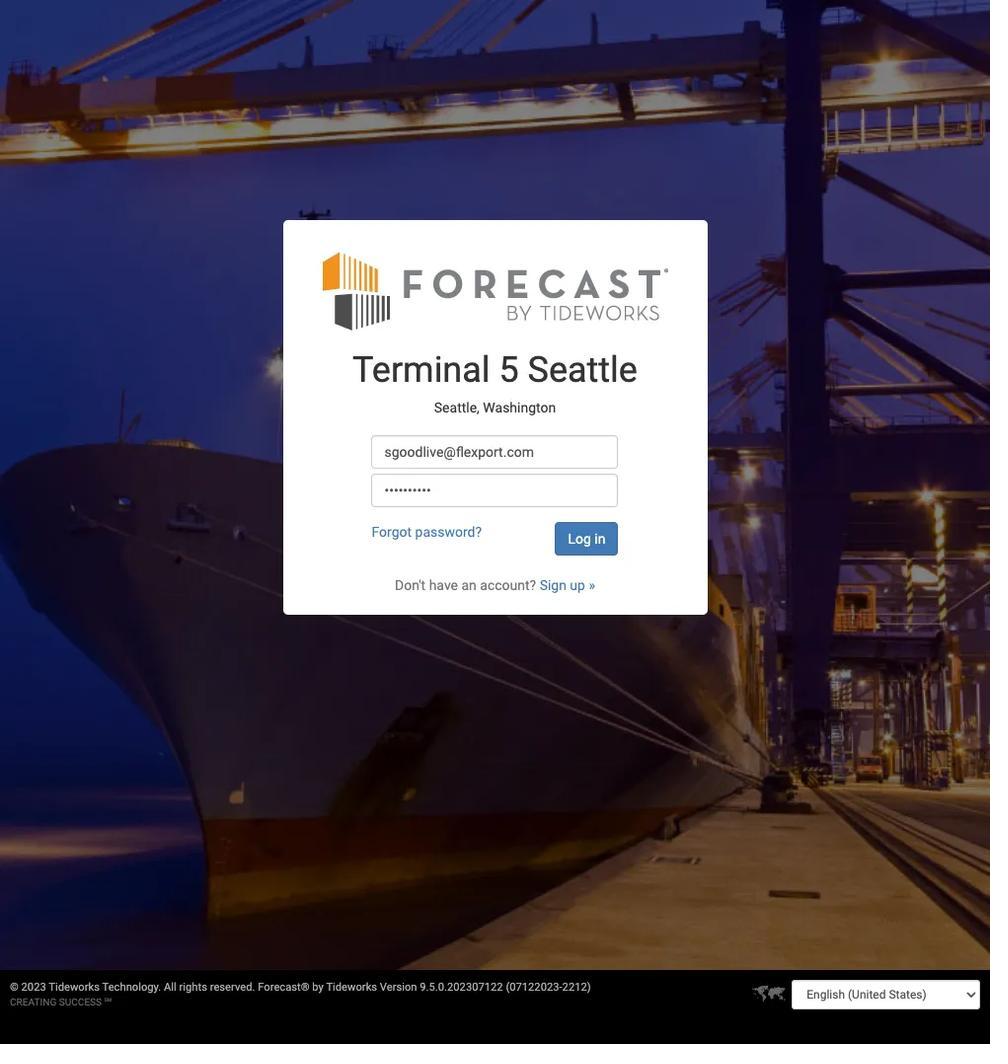 Task type: describe. For each thing, give the bounding box(es) containing it.
seattle
[[528, 350, 638, 391]]

terminal
[[353, 350, 490, 391]]

℠
[[104, 997, 112, 1008]]

(07122023-
[[506, 981, 562, 994]]

forgot
[[372, 524, 412, 540]]

don't have an account? sign up »
[[395, 578, 595, 594]]

reserved.
[[210, 981, 255, 994]]

sign up » link
[[540, 578, 595, 594]]

»
[[589, 578, 595, 594]]

in
[[595, 531, 606, 547]]

by
[[312, 981, 324, 994]]

creating
[[10, 997, 57, 1008]]

2 tideworks from the left
[[326, 981, 377, 994]]

an
[[462, 578, 477, 594]]

5
[[499, 350, 519, 391]]

forecast®
[[258, 981, 310, 994]]

success
[[59, 997, 102, 1008]]

terminal 5 seattle seattle, washington
[[353, 350, 638, 415]]

1 tideworks from the left
[[49, 981, 100, 994]]

rights
[[179, 981, 207, 994]]

©
[[10, 981, 19, 994]]



Task type: locate. For each thing, give the bounding box(es) containing it.
sign
[[540, 578, 567, 594]]

9.5.0.202307122
[[420, 981, 503, 994]]

up
[[570, 578, 585, 594]]

technology.
[[102, 981, 161, 994]]

version
[[380, 981, 417, 994]]

Email or username text field
[[372, 436, 619, 469]]

log in button
[[555, 523, 619, 556]]

account?
[[480, 578, 536, 594]]

seattle,
[[434, 400, 480, 415]]

0 horizontal spatial tideworks
[[49, 981, 100, 994]]

password?
[[415, 524, 482, 540]]

have
[[429, 578, 458, 594]]

1 horizontal spatial tideworks
[[326, 981, 377, 994]]

washington
[[483, 400, 556, 415]]

forgot password? log in
[[372, 524, 606, 547]]

© 2023 tideworks technology. all rights reserved. forecast® by tideworks version 9.5.0.202307122 (07122023-2212) creating success ℠
[[10, 981, 591, 1008]]

Password password field
[[372, 474, 619, 508]]

tideworks right by
[[326, 981, 377, 994]]

2023
[[21, 981, 46, 994]]

all
[[164, 981, 177, 994]]

log
[[568, 531, 591, 547]]

2212)
[[562, 981, 591, 994]]

tideworks
[[49, 981, 100, 994], [326, 981, 377, 994]]

tideworks up success
[[49, 981, 100, 994]]

don't
[[395, 578, 426, 594]]

forgot password? link
[[372, 524, 482, 540]]

forecast® by tideworks image
[[322, 250, 668, 332]]



